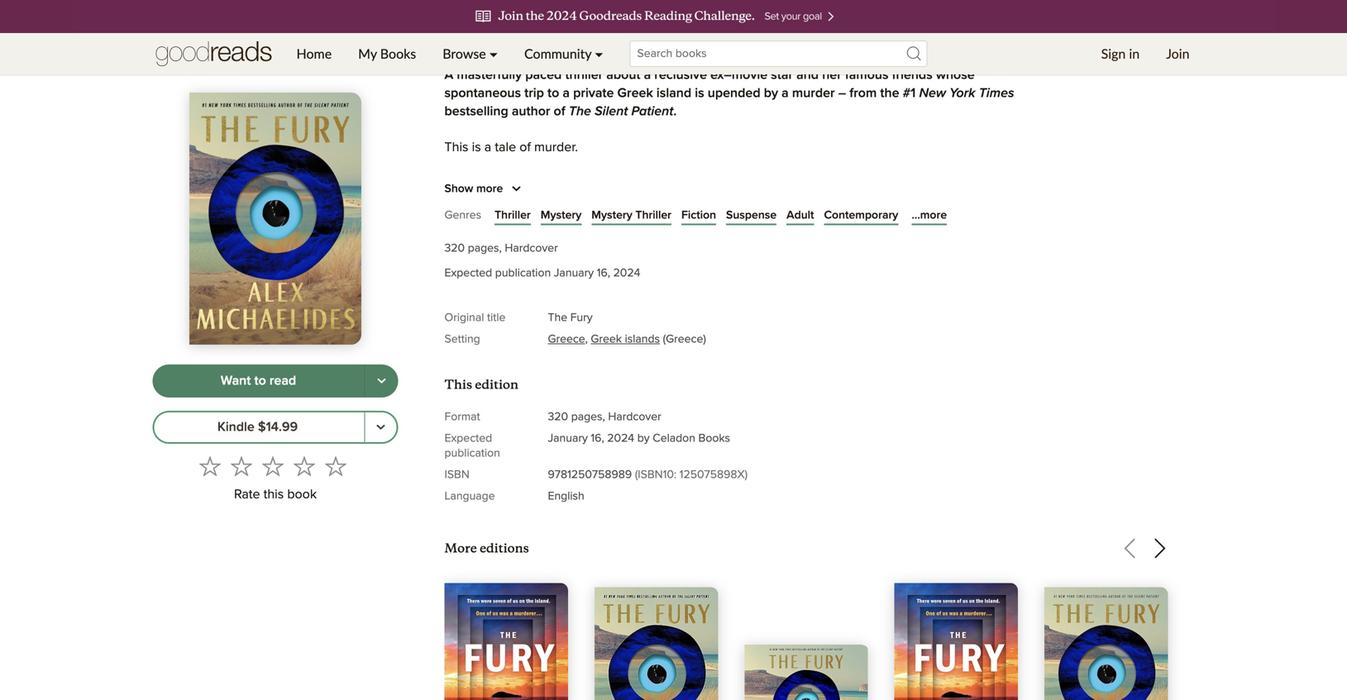 Task type: locate. For each thing, give the bounding box(es) containing it.
this for this edition
[[445, 377, 472, 393]]

mouse
[[719, 377, 758, 390]]

sign
[[1101, 45, 1126, 62]]

expected for expected publication
[[445, 433, 492, 445]]

island left "cut"
[[554, 322, 588, 336]]

one down twists
[[898, 395, 920, 408]]

island inside a masterfully paced thriller about a reclusive ex–movie star and her famous friends whose spontaneous trip to a private greek island is upended by a murder ― from the #1
[[657, 87, 692, 100]]

mystery up closest
[[541, 210, 582, 221]]

it left at
[[921, 286, 928, 299]]

1 horizontal spatial famous
[[845, 69, 889, 82]]

320 down unforgettable
[[548, 411, 568, 423]]

2 expected from the top
[[445, 433, 492, 445]]

friends up #1
[[892, 69, 933, 82]]

pages, down unforgettable
[[571, 411, 605, 423]]

because
[[520, 286, 570, 299]]

about inside a masterfully paced thriller about a reclusive ex–movie star and her famous friends whose spontaneous trip to a private greek island is upended by a murder ― from the #1
[[606, 69, 641, 82]]

the inside a masterfully paced thriller about a reclusive ex–movie star and her famous friends whose spontaneous trip to a private greek island is upended by a murder ― from the #1
[[880, 87, 899, 100]]

one inside lana farrar is a reclusive ex–movie star and one of the most famous women in the world. every year, she invites her closest friends to escape the english weather and spend easter on her idyllic private greek island.
[[702, 214, 724, 227]]

0 horizontal spatial ▾
[[489, 45, 498, 62]]

0 horizontal spatial mystery
[[541, 210, 582, 221]]

)
[[703, 334, 706, 345]]

1 vertical spatial star
[[651, 214, 673, 227]]

show more
[[445, 183, 503, 195]]

january down unforgettable
[[548, 433, 588, 445]]

famous up from
[[845, 69, 889, 82]]

or
[[445, 177, 459, 191]]

twists
[[898, 377, 931, 390]]

0 vertical spatial ex–movie
[[711, 69, 768, 82]]

island.
[[527, 250, 564, 263]]

▾ for browse ▾
[[489, 45, 498, 62]]

mystery link
[[541, 207, 582, 224]]

publication down island.
[[495, 268, 551, 279]]

it
[[735, 304, 742, 317]]

and up us on the bottom right
[[935, 377, 956, 390]]

rate 3 out of 5 image
[[262, 456, 284, 477]]

was down trapped
[[585, 377, 608, 390]]

you up 'fury'
[[573, 286, 595, 299]]

1 horizontal spatial books
[[698, 433, 730, 445]]

friends inside lana farrar is a reclusive ex–movie star and one of the most famous women in the world. every year, she invites her closest friends to escape the english weather and spend easter on her idyllic private greek island.
[[607, 232, 646, 245]]

or maybe that's not quite true. at its heart, it's a love story, isn't it?
[[445, 177, 823, 191]]

this right rate
[[264, 488, 284, 502]]

0 vertical spatial read
[[854, 286, 881, 299]]

home image
[[156, 33, 272, 74]]

1 vertical spatial hardcover
[[608, 411, 661, 423]]

1 vertical spatial ex–movie
[[592, 214, 648, 227]]

by right off
[[631, 322, 645, 336]]

is
[[695, 87, 704, 100], [472, 141, 481, 154], [513, 214, 523, 227], [501, 485, 510, 499]]

0 horizontal spatial found
[[467, 359, 500, 372]]

a left real at the top left
[[490, 304, 497, 317]]

elliot
[[514, 485, 541, 499]]

to right trip
[[548, 87, 559, 100]]

0 horizontal spatial ―
[[761, 377, 769, 390]]

2024 down climax.
[[607, 433, 634, 445]]

i tell you this because you may think you know this story. you probably read about it at the time ― it caused a real stir in the tabloids, if you remember. it had all the necessary ingredients for a press a celebrity; a private island cut off by the wind…and a murder.
[[445, 286, 1014, 336]]

murder. inside i tell you this because you may think you know this story. you probably read about it at the time ― it caused a real stir in the tabloids, if you remember. it had all the necessary ingredients for a press a celebrity; a private island cut off by the wind…and a murder.
[[743, 322, 787, 336]]

and up murder
[[797, 69, 819, 82]]

hardcover down climax.
[[608, 411, 661, 423]]

1 horizontal spatial ▾
[[595, 45, 603, 62]]

2 horizontal spatial her
[[951, 232, 970, 245]]

know
[[682, 286, 713, 299]]

1 vertical spatial my
[[445, 485, 462, 499]]

1 horizontal spatial found
[[981, 395, 1015, 408]]

night
[[677, 395, 706, 408]]

ex–movie up upended
[[711, 69, 768, 82]]

publication
[[495, 268, 551, 279], [445, 448, 500, 459]]

read up necessary
[[854, 286, 881, 299]]

books left "browse" on the top of the page
[[380, 45, 416, 62]]

tell right i
[[451, 286, 468, 299]]

2 vertical spatial the
[[651, 395, 674, 408]]

.
[[673, 105, 677, 118]]

masterfully
[[457, 69, 522, 82]]

1 ▾ from the left
[[489, 45, 498, 62]]

expected
[[445, 268, 492, 279], [445, 433, 492, 445]]

star
[[771, 69, 793, 82], [651, 214, 673, 227]]

york
[[950, 87, 976, 100]]

pages, down farrar at the top of page
[[468, 243, 502, 254]]

― inside we found ourselves trapped there overnight. our old friendships concealed hatred and a desire for revenge. what followed was a game of cat and mouse ― a battle of wits, full of twists and turns, building to an unforgettable climax. the night ended in violence and death, as one of us was found murdered.
[[761, 377, 769, 390]]

0 vertical spatial greek
[[617, 87, 653, 100]]

1 horizontal spatial the
[[569, 105, 591, 118]]

true.
[[594, 177, 620, 191]]

is up invites
[[513, 214, 523, 227]]

0 vertical spatial star
[[771, 69, 793, 82]]

tale
[[495, 141, 516, 154]]

invites
[[499, 232, 537, 245]]

0 vertical spatial the
[[569, 105, 591, 118]]

read up '$14.99'
[[269, 375, 296, 388]]

book cover image
[[445, 583, 568, 701], [895, 583, 1018, 701], [595, 588, 718, 701], [1045, 588, 1168, 701], [745, 645, 868, 701]]

reclusive up .
[[654, 69, 707, 82]]

320 pages, hardcover down climax.
[[548, 411, 661, 423]]

a left murder
[[782, 87, 789, 100]]

i?
[[517, 449, 526, 462]]

this up the building
[[445, 377, 472, 393]]

rating 3.74 out of 5 image
[[440, 21, 597, 53]]

the inside new york times bestselling author of the silent patient .
[[569, 105, 591, 118]]

this
[[497, 286, 517, 299], [717, 286, 737, 299], [264, 488, 284, 502]]

murder. down 'had'
[[743, 322, 787, 336]]

1 horizontal spatial hardcover
[[608, 411, 661, 423]]

1 horizontal spatial read
[[854, 286, 881, 299]]

story.
[[741, 286, 771, 299]]

1 it from the left
[[921, 286, 928, 299]]

3,180 ratings
[[669, 33, 732, 44]]

this for this is a tale of murder.
[[445, 141, 469, 154]]

home link
[[283, 33, 345, 74]]

0 horizontal spatial books
[[380, 45, 416, 62]]

― right time
[[996, 286, 1004, 299]]

friends down mystery thriller link in the left top of the page
[[607, 232, 646, 245]]

2 mystery from the left
[[592, 210, 633, 221]]

island up .
[[657, 87, 692, 100]]

for down at
[[940, 304, 955, 317]]

by right upended
[[764, 87, 778, 100]]

in inside lana farrar is a reclusive ex–movie star and one of the most famous women in the world. every year, she invites her closest friends to escape the english weather and spend easter on her idyllic private greek island.
[[888, 214, 898, 227]]

1 horizontal spatial ―
[[838, 87, 846, 100]]

0 horizontal spatial thriller
[[495, 210, 531, 221]]

1 vertical spatial murder.
[[743, 322, 787, 336]]

hatred
[[885, 359, 922, 372]]

building
[[445, 395, 491, 408]]

by
[[764, 87, 778, 100], [631, 322, 645, 336], [637, 433, 650, 445]]

▾ up 'masterfully'
[[489, 45, 498, 62]]

farrar
[[476, 214, 510, 227]]

1 vertical spatial about
[[884, 286, 917, 299]]

2024 up think
[[613, 268, 640, 279]]

0 horizontal spatial this
[[264, 488, 284, 502]]

of right full
[[884, 377, 895, 390]]

1 vertical spatial famous
[[796, 214, 838, 227]]

my books
[[358, 45, 416, 62]]

0 horizontal spatial english
[[548, 491, 585, 502]]

murder. up not
[[534, 141, 578, 154]]

private down the 'stir'
[[511, 322, 551, 336]]

greek inside a masterfully paced thriller about a reclusive ex–movie star and her famous friends whose spontaneous trip to a private greek island is upended by a murder ― from the #1
[[617, 87, 653, 100]]

in up easter at right top
[[888, 214, 898, 227]]

adult
[[787, 210, 814, 221]]

thriller up invites
[[495, 210, 531, 221]]

rate 1 out of 5 image
[[199, 456, 221, 477]]

famous inside a masterfully paced thriller about a reclusive ex–movie star and her famous friends whose spontaneous trip to a private greek island is upended by a murder ― from the #1
[[845, 69, 889, 82]]

▾ up thriller on the top left
[[595, 45, 603, 62]]

star inside lana farrar is a reclusive ex–movie star and one of the most famous women in the world. every year, she invites her closest friends to escape the english weather and spend easter on her idyllic private greek island.
[[651, 214, 673, 227]]

ended
[[710, 395, 747, 408]]

to right want
[[254, 375, 266, 388]]

browse ▾
[[443, 45, 498, 62]]

lana
[[445, 214, 472, 227]]

her up murder
[[822, 69, 842, 82]]

1 horizontal spatial friends
[[892, 69, 933, 82]]

old
[[732, 359, 750, 372]]

greece up the overnight.
[[666, 334, 703, 345]]

she
[[475, 232, 496, 245]]

love
[[722, 177, 746, 191]]

1 horizontal spatial one
[[898, 395, 920, 408]]

1 vertical spatial friends
[[607, 232, 646, 245]]

1 horizontal spatial reclusive
[[654, 69, 707, 82]]

browse ▾ link
[[429, 33, 511, 74]]

at
[[931, 286, 942, 299]]

english down the suspense link
[[732, 232, 774, 245]]

private
[[573, 87, 614, 100], [445, 250, 484, 263], [511, 322, 551, 336]]

greek up patient
[[617, 87, 653, 100]]

more
[[476, 183, 503, 195]]

1 vertical spatial for
[[1001, 359, 1016, 372]]

tell down 125075898x)
[[685, 485, 702, 499]]

1 expected from the top
[[445, 268, 492, 279]]

greek down invites
[[488, 250, 523, 263]]

january down island.
[[554, 268, 594, 279]]

easter
[[893, 232, 929, 245]]

and down top genres for this book element on the top
[[828, 232, 850, 245]]

by left celadon
[[637, 433, 650, 445]]

about down 3.74
[[606, 69, 641, 82]]

mystery thriller
[[592, 210, 672, 221]]

1 vertical spatial reclusive
[[536, 214, 588, 227]]

this up 'or' on the left top of the page
[[445, 141, 469, 154]]

1 this from the top
[[445, 141, 469, 154]]

as
[[881, 395, 894, 408]]

0 horizontal spatial 320
[[445, 243, 465, 254]]

0 vertical spatial january
[[554, 268, 594, 279]]

0 vertical spatial 320 pages, hardcover
[[445, 243, 558, 254]]

to left an
[[494, 395, 506, 408]]

top genres for this book element
[[445, 206, 1195, 231]]

2024
[[613, 268, 640, 279], [607, 433, 634, 445]]

― inside i tell you this because you may think you know this story. you probably read about it at the time ― it caused a real stir in the tabloids, if you remember. it had all the necessary ingredients for a press a celebrity; a private island cut off by the wind…and a murder.
[[996, 286, 1004, 299]]

isbn
[[445, 469, 470, 481]]

home
[[296, 45, 332, 62]]

one up escape at the top of page
[[702, 214, 724, 227]]

0 horizontal spatial it
[[921, 286, 928, 299]]

was
[[585, 377, 608, 390], [955, 395, 978, 408]]

private inside lana farrar is a reclusive ex–movie star and one of the most famous women in the world. every year, she invites her closest friends to escape the english weather and spend easter on her idyllic private greek island.
[[445, 250, 484, 263]]

unforgettable
[[527, 395, 605, 408]]

and up night
[[694, 377, 715, 390]]

you
[[775, 286, 796, 299]]

expected for expected publication january 16, 2024
[[445, 268, 492, 279]]

of
[[554, 105, 565, 118], [520, 141, 531, 154], [727, 214, 739, 227], [658, 377, 669, 390], [819, 377, 831, 390], [884, 377, 895, 390], [924, 395, 935, 408]]

star up escape at the top of page
[[651, 214, 673, 227]]

of left 'wits,'
[[819, 377, 831, 390]]

her
[[822, 69, 842, 82], [540, 232, 559, 245], [951, 232, 970, 245]]

show more button
[[445, 179, 526, 199]]

2 this from the top
[[445, 377, 472, 393]]

2 horizontal spatial private
[[573, 87, 614, 100]]

0 horizontal spatial the
[[548, 312, 567, 324]]

of inside new york times bestselling author of the silent patient .
[[554, 105, 565, 118]]

0 vertical spatial island
[[657, 87, 692, 100]]

0 horizontal spatial pages,
[[468, 243, 502, 254]]

1 vertical spatial by
[[631, 322, 645, 336]]

english down 9781250758989
[[548, 491, 585, 502]]

0 vertical spatial was
[[585, 377, 608, 390]]

to inside button
[[254, 375, 266, 388]]

0 vertical spatial tell
[[451, 286, 468, 299]]

16, up 9781250758989
[[591, 433, 604, 445]]

is inside a masterfully paced thriller about a reclusive ex–movie star and her famous friends whose spontaneous trip to a private greek island is upended by a murder ― from the #1
[[695, 87, 704, 100]]

0 horizontal spatial her
[[540, 232, 559, 245]]

0 horizontal spatial my
[[358, 45, 377, 62]]

0 vertical spatial reclusive
[[654, 69, 707, 82]]

greek right ","
[[591, 334, 622, 345]]

spontaneous
[[445, 87, 521, 100]]

0 vertical spatial ―
[[838, 87, 846, 100]]

of right fiction link
[[727, 214, 739, 227]]

is left tale in the left top of the page
[[472, 141, 481, 154]]

about inside i tell you this because you may think you know this story. you probably read about it at the time ― it caused a real stir in the tabloids, if you remember. it had all the necessary ingredients for a press a celebrity; a private island cut off by the wind…and a murder.
[[884, 286, 917, 299]]

a inside lana farrar is a reclusive ex–movie star and one of the most famous women in the world. every year, she invites her closest friends to escape the english weather and spend easter on her idyllic private greek island.
[[526, 214, 533, 227]]

the down cat
[[651, 395, 674, 408]]

remember.
[[669, 304, 731, 317]]

1 mystery from the left
[[541, 210, 582, 221]]

0 vertical spatial hardcover
[[505, 243, 558, 254]]

1 horizontal spatial star
[[771, 69, 793, 82]]

1 horizontal spatial my
[[445, 485, 462, 499]]

expected up i
[[445, 268, 492, 279]]

1 vertical spatial was
[[955, 395, 978, 408]]

you down 125075898x)
[[706, 485, 727, 499]]

2 vertical spatial ―
[[761, 377, 769, 390]]

0 horizontal spatial famous
[[796, 214, 838, 227]]

1 horizontal spatial ex–movie
[[711, 69, 768, 82]]

to inside we found ourselves trapped there overnight. our old friendships concealed hatred and a desire for revenge. what followed was a game of cat and mouse ― a battle of wits, full of twists and turns, building to an unforgettable climax. the night ended in violence and death, as one of us was found murdered.
[[494, 395, 506, 408]]

expected inside expected publication
[[445, 433, 492, 445]]

1 vertical spatial one
[[898, 395, 920, 408]]

1 horizontal spatial this
[[497, 286, 517, 299]]

▾
[[489, 45, 498, 62], [595, 45, 603, 62]]

125075898x)
[[680, 469, 748, 481]]

0 vertical spatial famous
[[845, 69, 889, 82]]

0 vertical spatial english
[[732, 232, 774, 245]]

thriller down 'its'
[[635, 210, 672, 221]]

― left from
[[838, 87, 846, 100]]

0 vertical spatial about
[[606, 69, 641, 82]]

1 vertical spatial ―
[[996, 286, 1004, 299]]

0 vertical spatial publication
[[495, 268, 551, 279]]

expected down murdered.
[[445, 433, 492, 445]]

mystery down true.
[[592, 210, 633, 221]]

star down search by book title or isbn text box
[[771, 69, 793, 82]]

join goodreads' 2024 reading challenge image
[[72, 0, 1275, 33]]

mystery for mystery thriller
[[592, 210, 633, 221]]

1 vertical spatial 320
[[548, 411, 568, 423]]

ex–movie down at
[[592, 214, 648, 227]]

ex–movie inside lana farrar is a reclusive ex–movie star and one of the most famous women in the world. every year, she invites her closest friends to escape the english weather and spend easter on her idyllic private greek island.
[[592, 214, 648, 227]]

0 vertical spatial private
[[573, 87, 614, 100]]

0 horizontal spatial reclusive
[[536, 214, 588, 227]]

1 horizontal spatial greece
[[666, 334, 703, 345]]

None search field
[[617, 41, 941, 67]]

join
[[1166, 45, 1190, 62]]

books up 125075898x)
[[698, 433, 730, 445]]

chase,
[[545, 485, 585, 499]]

...more
[[912, 210, 947, 221]]

1 vertical spatial tell
[[685, 485, 702, 499]]

2 ▾ from the left
[[595, 45, 603, 62]]

0 horizontal spatial private
[[445, 250, 484, 263]]

year,
[[445, 232, 472, 245]]

to right the going
[[670, 485, 682, 499]]

my right home
[[358, 45, 377, 62]]

1 horizontal spatial private
[[511, 322, 551, 336]]

rate 2 out of 5 image
[[231, 456, 252, 477]]

famous up "weather"
[[796, 214, 838, 227]]

mystery for mystery
[[541, 210, 582, 221]]

2 thriller from the left
[[635, 210, 672, 221]]

0 horizontal spatial about
[[606, 69, 641, 82]]

going
[[634, 485, 667, 499]]

new
[[919, 87, 946, 100]]

1 vertical spatial 2024
[[607, 433, 634, 445]]

0 horizontal spatial one
[[702, 214, 724, 227]]

1 horizontal spatial english
[[732, 232, 774, 245]]

in down mouse
[[750, 395, 761, 408]]

was down turns,
[[955, 395, 978, 408]]

1 horizontal spatial mystery
[[592, 210, 633, 221]]

for inside we found ourselves trapped there overnight. our old friendships concealed hatred and a desire for revenge. what followed was a game of cat and mouse ― a battle of wits, full of twists and turns, building to an unforgettable climax. the night ended in violence and death, as one of us was found murdered.
[[1001, 359, 1016, 372]]

my for my name is elliot chase, and i'm going to tell you a story unlike any you've ever heard.
[[445, 485, 462, 499]]

murdered.
[[445, 413, 504, 426]]

0 horizontal spatial island
[[554, 322, 588, 336]]

1 vertical spatial this
[[445, 377, 472, 393]]

for
[[940, 304, 955, 317], [1001, 359, 1016, 372]]

friendships
[[754, 359, 817, 372]]

1 horizontal spatial for
[[1001, 359, 1016, 372]]

publication for expected publication
[[445, 448, 500, 459]]

murder
[[792, 87, 835, 100]]

,
[[585, 334, 588, 345]]

in inside we found ourselves trapped there overnight. our old friendships concealed hatred and a desire for revenge. what followed was a game of cat and mouse ― a battle of wits, full of twists and turns, building to an unforgettable climax. the night ended in violence and death, as one of us was found murdered.
[[750, 395, 761, 408]]

her right on
[[951, 232, 970, 245]]

my for my books
[[358, 45, 377, 62]]

1 vertical spatial island
[[554, 322, 588, 336]]

1 horizontal spatial it
[[1007, 286, 1014, 299]]

who
[[467, 449, 492, 462]]

private down thriller on the top left
[[573, 87, 614, 100]]

0 vertical spatial friends
[[892, 69, 933, 82]]

found down turns,
[[981, 395, 1015, 408]]

ex–movie inside a masterfully paced thriller about a reclusive ex–movie star and her famous friends whose spontaneous trip to a private greek island is upended by a murder ― from the #1
[[711, 69, 768, 82]]

the fury
[[548, 312, 593, 324]]

0 vertical spatial one
[[702, 214, 724, 227]]

it?
[[810, 177, 823, 191]]

0 vertical spatial found
[[467, 359, 500, 372]]



Task type: describe. For each thing, give the bounding box(es) containing it.
famous inside lana farrar is a reclusive ex–movie star and one of the most famous women in the world. every year, she invites her closest friends to escape the english weather and spend easter on her idyllic private greek island.
[[796, 214, 838, 227]]

publication for expected publication january 16, 2024
[[495, 268, 551, 279]]

of right tale in the left top of the page
[[520, 141, 531, 154]]

and down 9781250758989
[[588, 485, 610, 499]]

closest
[[563, 232, 603, 245]]

$14.99
[[258, 421, 298, 434]]

off
[[613, 322, 628, 336]]

kindle
[[217, 421, 255, 434]]

read inside button
[[269, 375, 296, 388]]

of left us on the bottom right
[[924, 395, 935, 408]]

Search by book title or ISBN text field
[[630, 41, 928, 67]]

star inside a masterfully paced thriller about a reclusive ex–movie star and her famous friends whose spontaneous trip to a private greek island is upended by a murder ― from the #1
[[771, 69, 793, 82]]

silent
[[595, 105, 628, 118]]

1 greece from the left
[[548, 334, 585, 345]]

1 vertical spatial pages,
[[571, 411, 605, 423]]

a down 3.74
[[644, 69, 651, 82]]

3,180
[[669, 33, 695, 44]]

rate
[[234, 488, 260, 502]]

greek islands link
[[591, 334, 660, 345]]

3,180 ratings and 1,707 reviews figure
[[669, 28, 808, 48]]

edition
[[475, 377, 519, 393]]

we
[[445, 359, 463, 372]]

ever
[[876, 485, 902, 499]]

reclusive inside a masterfully paced thriller about a reclusive ex–movie star and her famous friends whose spontaneous trip to a private greek island is upended by a murder ― from the #1
[[654, 69, 707, 82]]

community ▾ link
[[511, 33, 617, 74]]

what
[[499, 377, 529, 390]]

reviews
[[769, 33, 808, 44]]

average rating of 3.74 stars. figure
[[440, 21, 669, 58]]

paced
[[525, 69, 562, 82]]

a down thriller on the top left
[[563, 87, 570, 100]]

story,
[[750, 177, 780, 191]]

book
[[287, 488, 317, 502]]

this is a tale of murder.
[[445, 141, 578, 154]]

of inside lana farrar is a reclusive ex–movie star and one of the most famous women in the world. every year, she invites her closest friends to escape the english weather and spend easter on her idyllic private greek island.
[[727, 214, 739, 227]]

expected publication
[[445, 433, 500, 459]]

at
[[623, 177, 636, 191]]

expected publication january 16, 2024
[[445, 268, 640, 279]]

suspense
[[726, 210, 777, 221]]

ratings
[[698, 33, 732, 44]]

by inside a masterfully paced thriller about a reclusive ex–movie star and her famous friends whose spontaneous trip to a private greek island is upended by a murder ― from the #1
[[764, 87, 778, 100]]

2 vertical spatial greek
[[591, 334, 622, 345]]

0 vertical spatial 2024
[[613, 268, 640, 279]]

if
[[634, 304, 641, 317]]

kindle $14.99 link
[[153, 411, 365, 444]]

us
[[938, 395, 952, 408]]

sign in
[[1101, 45, 1140, 62]]

title
[[487, 312, 506, 324]]

you right if
[[644, 304, 666, 317]]

a down friendships
[[773, 377, 780, 390]]

2 vertical spatial by
[[637, 433, 650, 445]]

i'm
[[613, 485, 630, 499]]

1 vertical spatial january
[[548, 433, 588, 445]]

on
[[933, 232, 948, 245]]

0 horizontal spatial hardcover
[[505, 243, 558, 254]]

time
[[967, 286, 992, 299]]

but
[[445, 449, 464, 462]]

read inside i tell you this because you may think you know this story. you probably read about it at the time ― it caused a real stir in the tabloids, if you remember. it had all the necessary ingredients for a press a celebrity; a private island cut off by the wind…and a murder.
[[854, 286, 881, 299]]

ingredients
[[871, 304, 936, 317]]

am
[[495, 449, 513, 462]]

more editions
[[445, 541, 529, 557]]

english inside lana farrar is a reclusive ex–movie star and one of the most famous women in the world. every year, she invites her closest friends to escape the english weather and spend easter on her idyllic private greek island.
[[732, 232, 774, 245]]

1 vertical spatial found
[[981, 395, 1015, 408]]

lana farrar is a reclusive ex–movie star and one of the most famous women in the world. every year, she invites her closest friends to escape the english weather and spend easter on her idyllic private greek island.
[[445, 214, 1006, 263]]

violence
[[764, 395, 813, 408]]

1 vertical spatial the
[[548, 312, 567, 324]]

is inside lana farrar is a reclusive ex–movie star and one of the most famous women in the world. every year, she invites her closest friends to escape the english weather and spend easter on her idyllic private greek island.
[[513, 214, 523, 227]]

language
[[445, 491, 495, 502]]

trapped
[[563, 359, 608, 372]]

a left press
[[959, 304, 966, 317]]

greek inside lana farrar is a reclusive ex–movie star and one of the most famous women in the world. every year, she invites her closest friends to escape the english weather and spend easter on her idyllic private greek island.
[[488, 250, 523, 263]]

3.74
[[607, 28, 659, 56]]

tell inside i tell you this because you may think you know this story. you probably read about it at the time ― it caused a real stir in the tabloids, if you remember. it had all the necessary ingredients for a press a celebrity; a private island cut off by the wind…and a murder.
[[451, 286, 468, 299]]

overnight.
[[646, 359, 704, 372]]

a down 'there'
[[612, 377, 619, 390]]

heard.
[[906, 485, 942, 499]]

that's
[[505, 177, 536, 191]]

desire
[[961, 359, 997, 372]]

1 vertical spatial 320 pages, hardcover
[[548, 411, 661, 423]]

a down it in the top right of the page
[[733, 322, 740, 336]]

author
[[512, 105, 550, 118]]

in inside i tell you this because you may think you know this story. you probably read about it at the time ― it caused a real stir in the tabloids, if you remember. it had all the necessary ingredients for a press a celebrity; a private island cut off by the wind…and a murder.
[[546, 304, 557, 317]]

her inside a masterfully paced thriller about a reclusive ex–movie star and her famous friends whose spontaneous trip to a private greek island is upended by a murder ― from the #1
[[822, 69, 842, 82]]

and up twists
[[926, 359, 947, 372]]

a left tale in the left top of the page
[[484, 141, 491, 154]]

a
[[445, 69, 453, 82]]

celadon
[[653, 433, 695, 445]]

2 greece from the left
[[666, 334, 703, 345]]

you right think
[[657, 286, 679, 299]]

1 vertical spatial 16,
[[591, 433, 604, 445]]

2 it from the left
[[1007, 286, 1014, 299]]

a down real at the top left
[[501, 322, 508, 336]]

private inside i tell you this because you may think you know this story. you probably read about it at the time ― it caused a real stir in the tabloids, if you remember. it had all the necessary ingredients for a press a celebrity; a private island cut off by the wind…and a murder.
[[511, 322, 551, 336]]

private inside a masterfully paced thriller about a reclusive ex–movie star and her famous friends whose spontaneous trip to a private greek island is upended by a murder ― from the #1
[[573, 87, 614, 100]]

1 horizontal spatial 320
[[548, 411, 568, 423]]

0 vertical spatial 16,
[[597, 268, 610, 279]]

want to read button
[[153, 365, 365, 398]]

contemporary
[[824, 210, 898, 221]]

2 horizontal spatial this
[[717, 286, 737, 299]]

to inside a masterfully paced thriller about a reclusive ex–movie star and her famous friends whose spontaneous trip to a private greek island is upended by a murder ― from the #1
[[548, 87, 559, 100]]

and down 'wits,'
[[816, 395, 838, 408]]

sign in link
[[1088, 33, 1153, 74]]

the inside we found ourselves trapped there overnight. our old friendships concealed hatred and a desire for revenge. what followed was a game of cat and mouse ― a battle of wits, full of twists and turns, building to an unforgettable climax. the night ended in violence and death, as one of us was found murdered.
[[651, 395, 674, 408]]

1 horizontal spatial was
[[955, 395, 978, 408]]

kindle $14.99
[[217, 421, 298, 434]]

0 horizontal spatial murder.
[[534, 141, 578, 154]]

original
[[445, 312, 484, 324]]

quite
[[562, 177, 591, 191]]

to inside lana farrar is a reclusive ex–movie star and one of the most famous women in the world. every year, she invites her closest friends to escape the english weather and spend easter on her idyllic private greek island.
[[650, 232, 661, 245]]

game
[[622, 377, 655, 390]]

world.
[[923, 214, 959, 227]]

0 horizontal spatial was
[[585, 377, 608, 390]]

isn't
[[784, 177, 807, 191]]

january 16, 2024 by celadon books
[[548, 433, 730, 445]]

we found ourselves trapped there overnight. our old friendships concealed hatred and a desire for revenge. what followed was a game of cat and mouse ― a battle of wits, full of twists and turns, building to an unforgettable climax. the night ended in violence and death, as one of us was found murdered.
[[445, 359, 1016, 426]]

my books link
[[345, 33, 429, 74]]

thriller link
[[495, 207, 531, 224]]

had
[[745, 304, 767, 317]]

of left cat
[[658, 377, 669, 390]]

wind…and
[[671, 322, 729, 336]]

a right press
[[1004, 304, 1011, 317]]

fiction
[[682, 210, 716, 221]]

a left story
[[730, 485, 737, 499]]

1 horizontal spatial tell
[[685, 485, 702, 499]]

cat
[[673, 377, 690, 390]]

you've
[[835, 485, 873, 499]]

rating 0 out of 5 group
[[194, 451, 351, 482]]

death,
[[842, 395, 878, 408]]

reclusive inside lana farrar is a reclusive ex–movie star and one of the most famous women in the world. every year, she invites her closest friends to escape the english weather and spend easter on her idyllic private greek island.
[[536, 214, 588, 227]]

for inside i tell you this because you may think you know this story. you probably read about it at the time ― it caused a real stir in the tabloids, if you remember. it had all the necessary ingredients for a press a celebrity; a private island cut off by the wind…and a murder.
[[940, 304, 955, 317]]

maybe
[[462, 177, 502, 191]]

one inside we found ourselves trapped there overnight. our old friendships concealed hatred and a desire for revenge. what followed was a game of cat and mouse ― a battle of wits, full of twists and turns, building to an unforgettable climax. the night ended in violence and death, as one of us was found murdered.
[[898, 395, 920, 408]]

...more button
[[912, 207, 947, 224]]

island inside i tell you this because you may think you know this story. you probably read about it at the time ― it caused a real stir in the tabloids, if you remember. it had all the necessary ingredients for a press a celebrity; a private island cut off by the wind…and a murder.
[[554, 322, 588, 336]]

battle
[[783, 377, 816, 390]]

genres
[[445, 210, 481, 221]]

followed
[[532, 377, 582, 390]]

0 vertical spatial books
[[380, 45, 416, 62]]

― inside a masterfully paced thriller about a reclusive ex–movie star and her famous friends whose spontaneous trip to a private greek island is upended by a murder ― from the #1
[[838, 87, 846, 100]]

greece , greek islands ( greece )
[[548, 334, 706, 345]]

is left elliot
[[501, 485, 510, 499]]

1 vertical spatial english
[[548, 491, 585, 502]]

mystery thriller link
[[592, 207, 672, 224]]

original title
[[445, 312, 506, 324]]

1 thriller from the left
[[495, 210, 531, 221]]

by inside i tell you this because you may think you know this story. you probably read about it at the time ― it caused a real stir in the tabloids, if you remember. it had all the necessary ingredients for a press a celebrity; a private island cut off by the wind…and a murder.
[[631, 322, 645, 336]]

a right it's
[[711, 177, 718, 191]]

rate 4 out of 5 image
[[294, 456, 315, 477]]

in right sign
[[1129, 45, 1140, 62]]

you up caused
[[472, 286, 493, 299]]

friends inside a masterfully paced thriller about a reclusive ex–movie star and her famous friends whose spontaneous trip to a private greek island is upended by a murder ― from the #1
[[892, 69, 933, 82]]

any
[[811, 485, 831, 499]]

format
[[445, 411, 480, 423]]

weather
[[778, 232, 825, 245]]

rate 5 out of 5 image
[[325, 456, 347, 477]]

and up escape at the top of page
[[676, 214, 698, 227]]

suspense link
[[726, 207, 777, 224]]

want to read
[[221, 375, 296, 388]]

rate this book element
[[153, 451, 398, 508]]

revenge.
[[445, 377, 496, 390]]

a left desire
[[951, 359, 958, 372]]

bestselling
[[445, 105, 508, 118]]

its
[[639, 177, 652, 191]]

9781250758989
[[548, 469, 632, 481]]

▾ for community ▾
[[595, 45, 603, 62]]

turns,
[[960, 377, 992, 390]]

and inside a masterfully paced thriller about a reclusive ex–movie star and her famous friends whose spontaneous trip to a private greek island is upended by a murder ― from the #1
[[797, 69, 819, 82]]

thriller
[[565, 69, 603, 82]]

tabloids,
[[582, 304, 631, 317]]



Task type: vqa. For each thing, say whether or not it's contained in the screenshot.
the 'for'
yes



